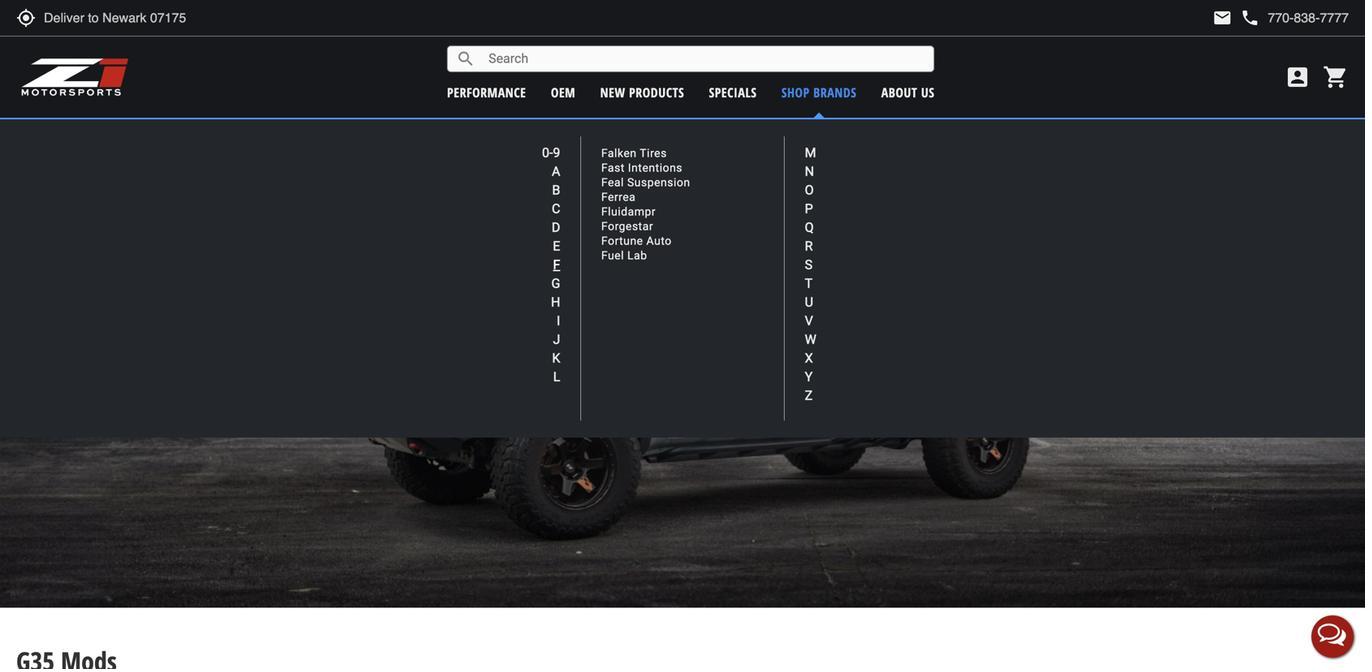 Task type: locate. For each thing, give the bounding box(es) containing it.
9
[[553, 145, 560, 161]]

oem link
[[551, 84, 576, 101]]

shop brands link
[[782, 84, 857, 101]]

feal suspension link
[[601, 176, 691, 189]]

new products
[[600, 84, 684, 101]]

shop
[[782, 84, 810, 101]]

g
[[552, 276, 560, 291]]

v
[[805, 313, 813, 329]]

d
[[552, 220, 560, 235]]

falken tires fast intentions feal suspension ferrea fluidampr forgestar fortune auto fuel lab
[[601, 147, 691, 262]]

e
[[553, 239, 560, 254]]

z
[[805, 388, 813, 404]]

x
[[805, 351, 813, 366]]

y
[[805, 369, 813, 385]]

performance
[[447, 84, 526, 101]]

account_box
[[1285, 64, 1311, 90]]

oem
[[551, 84, 576, 101]]

fast
[[601, 161, 625, 175]]

falken
[[601, 147, 637, 160]]

forgestar
[[601, 220, 654, 233]]

ferrea link
[[601, 190, 636, 204]]

feal
[[601, 176, 624, 189]]

my_location
[[16, 8, 36, 28]]

new products link
[[600, 84, 684, 101]]

specials
[[709, 84, 757, 101]]

fortune auto link
[[601, 234, 672, 248]]

z1 motorsports logo image
[[20, 57, 130, 98]]

fuel lab link
[[601, 249, 647, 262]]

forgestar link
[[601, 220, 654, 233]]

search
[[456, 49, 476, 69]]

falken tires link
[[601, 147, 667, 160]]

i
[[557, 313, 560, 329]]

'tis the season spread some cheer with our massive selection of z1 products image
[[0, 0, 1365, 113]]

fluidampr
[[601, 205, 656, 218]]

fortune
[[601, 234, 643, 248]]

specials link
[[709, 84, 757, 101]]

Search search field
[[476, 46, 934, 71]]

phone link
[[1241, 8, 1349, 28]]

about us
[[882, 84, 935, 101]]

performance link
[[447, 84, 526, 101]]

win this truck shop now to get automatically entered image
[[0, 140, 1365, 608]]

shopping_cart
[[1323, 64, 1349, 90]]

brands
[[814, 84, 857, 101]]



Task type: describe. For each thing, give the bounding box(es) containing it.
l
[[553, 369, 560, 385]]

lab
[[628, 249, 647, 262]]

s
[[805, 257, 813, 273]]

w
[[805, 332, 817, 347]]

b
[[552, 182, 560, 198]]

(change
[[750, 126, 788, 142]]

0-9 a b c d e f g h i j k l
[[542, 145, 560, 385]]

intentions
[[628, 161, 683, 175]]

(change model) link
[[750, 126, 824, 142]]

fluidampr link
[[601, 205, 656, 218]]

a
[[552, 164, 560, 179]]

k
[[552, 351, 560, 366]]

c
[[552, 201, 560, 217]]

fuel
[[601, 249, 624, 262]]

suspension
[[627, 176, 691, 189]]

p
[[805, 201, 813, 217]]

products
[[629, 84, 684, 101]]

m
[[805, 145, 816, 161]]

h
[[551, 295, 560, 310]]

q
[[805, 220, 814, 235]]

shopping_cart link
[[1319, 64, 1349, 90]]

u
[[805, 295, 813, 310]]

new
[[600, 84, 626, 101]]

shop brands
[[782, 84, 857, 101]]

mail phone
[[1213, 8, 1260, 28]]

(change model)
[[750, 126, 824, 142]]

n
[[805, 164, 814, 179]]

o
[[805, 182, 814, 198]]

t
[[805, 276, 813, 291]]

fast intentions link
[[601, 161, 683, 175]]

r
[[805, 239, 813, 254]]

about us link
[[882, 84, 935, 101]]

us
[[921, 84, 935, 101]]

account_box link
[[1281, 64, 1315, 90]]

tires
[[640, 147, 667, 160]]

mail
[[1213, 8, 1232, 28]]

f
[[553, 257, 560, 273]]

model)
[[791, 126, 824, 142]]

auto
[[647, 234, 672, 248]]

phone
[[1241, 8, 1260, 28]]

j
[[553, 332, 560, 347]]

about
[[882, 84, 918, 101]]

0-
[[542, 145, 553, 161]]

ferrea
[[601, 190, 636, 204]]

mail link
[[1213, 8, 1232, 28]]

m n o p q r s t u v w x y z
[[805, 145, 817, 404]]



Task type: vqa. For each thing, say whether or not it's contained in the screenshot.
When
no



